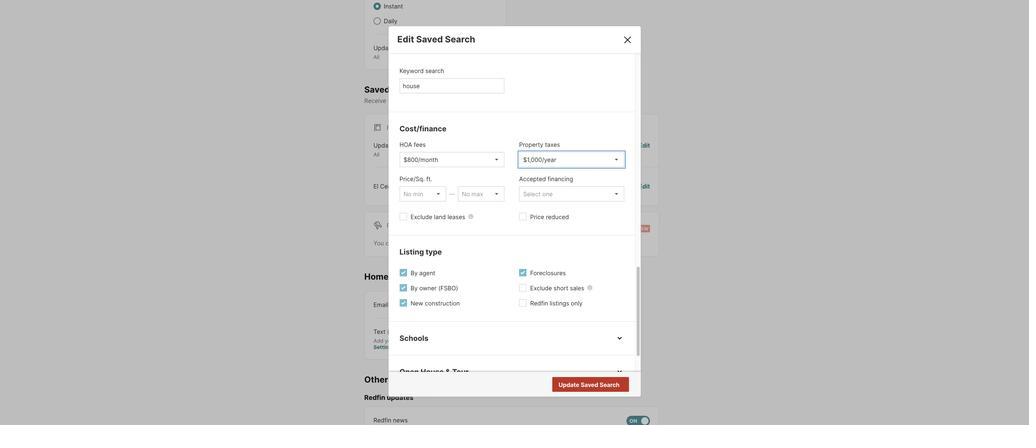 Task type: vqa. For each thing, say whether or not it's contained in the screenshot.
FOR associated with FOR RENT
yes



Task type: locate. For each thing, give the bounding box(es) containing it.
owner
[[420, 284, 437, 292]]

0 vertical spatial by
[[411, 269, 418, 277]]

sale
[[400, 124, 415, 131]]

search left filters.
[[512, 97, 530, 105]]

exclude for exclude short sales
[[531, 284, 552, 292]]

0 horizontal spatial searches
[[392, 84, 431, 95]]

can
[[386, 239, 396, 247]]

account settings link
[[374, 337, 461, 350]]

1 vertical spatial update types all
[[374, 142, 411, 158]]

search
[[445, 34, 476, 45], [600, 381, 620, 388]]

list box down financing
[[519, 186, 624, 201]]

0 vertical spatial emails
[[592, 183, 609, 190]]

update types all up the 'keyword'
[[374, 44, 411, 60]]

for rent
[[387, 222, 416, 229]]

0 vertical spatial update
[[374, 44, 394, 52]]

add
[[374, 337, 384, 344]]

1 vertical spatial emails
[[390, 374, 417, 385]]

2 for from the top
[[387, 222, 399, 229]]

by left owner
[[411, 284, 418, 292]]

redfin for redfin updates
[[374, 416, 392, 424]]

sales
[[570, 284, 585, 292]]

edit for update types
[[639, 142, 650, 149]]

saved up receive
[[365, 84, 390, 95]]

search for edit saved search
[[445, 34, 476, 45]]

your up settings
[[385, 337, 396, 344]]

update types all down for sale
[[374, 142, 411, 158]]

1 vertical spatial edit
[[639, 142, 650, 149]]

0 vertical spatial for
[[387, 124, 399, 131]]

keyword search
[[400, 67, 444, 74]]

types up the 'keyword'
[[396, 44, 411, 52]]

price reduced
[[531, 213, 569, 221]]

exclude up 'rent'
[[411, 213, 433, 221]]

ft.
[[427, 175, 433, 183]]

financing
[[548, 175, 574, 183]]

1 vertical spatial types
[[396, 142, 411, 149]]

1 horizontal spatial search
[[600, 381, 620, 388]]

list box for hoa fees
[[400, 152, 505, 167]]

1 edit button from the top
[[639, 141, 650, 158]]

searches inside saved searches receive timely notifications based on your preferred search filters.
[[392, 84, 431, 95]]

1 all from the top
[[374, 54, 380, 60]]

edit button
[[639, 141, 650, 158], [639, 182, 650, 191]]

by left agent
[[411, 269, 418, 277]]

no inside button
[[590, 381, 598, 389]]

0 horizontal spatial search
[[445, 34, 476, 45]]

search
[[426, 67, 444, 74], [512, 97, 530, 105]]

new construction
[[411, 300, 460, 307]]

0 vertical spatial edit
[[398, 34, 414, 45]]

email
[[374, 301, 389, 308]]

your inside saved searches receive timely notifications based on your preferred search filters.
[[470, 97, 482, 105]]

list box up financing
[[519, 152, 624, 167]]

schools link
[[400, 333, 624, 344]]

by for by agent
[[411, 269, 418, 277]]

1 horizontal spatial your
[[470, 97, 482, 105]]

list box
[[400, 152, 505, 167], [519, 152, 624, 167], [400, 186, 446, 201], [458, 186, 505, 201], [519, 186, 624, 201]]

(fsbo)
[[439, 284, 458, 292]]

2 vertical spatial update
[[559, 381, 580, 388]]

price/sq.
[[400, 175, 425, 183]]

rent
[[400, 222, 416, 229]]

1 horizontal spatial searches
[[436, 239, 462, 247]]

list box up ft.
[[400, 152, 505, 167]]

redfin left news
[[374, 416, 392, 424]]

no left results
[[590, 381, 598, 389]]

update down daily radio
[[374, 44, 394, 52]]

home tours
[[365, 271, 413, 282]]

1 vertical spatial search
[[512, 97, 530, 105]]

saved left results
[[581, 381, 599, 388]]

saved inside saved searches receive timely notifications based on your preferred search filters.
[[365, 84, 390, 95]]

timely
[[388, 97, 405, 105]]

emails for other emails
[[390, 374, 417, 385]]

all up el
[[374, 151, 380, 158]]

0 vertical spatial update types all
[[374, 44, 411, 60]]

0 vertical spatial searches
[[392, 84, 431, 95]]

2 vertical spatial edit
[[639, 183, 650, 190]]

edit button for no emails
[[639, 182, 650, 191]]

searches up type
[[436, 239, 462, 247]]

0 vertical spatial search
[[445, 34, 476, 45]]

update left no results
[[559, 381, 580, 388]]

searches up notifications
[[392, 84, 431, 95]]

1 vertical spatial all
[[374, 151, 380, 158]]

update left hoa
[[374, 142, 394, 149]]

2 vertical spatial redfin
[[374, 416, 392, 424]]

daily
[[384, 17, 398, 25]]

search inside saved searches receive timely notifications based on your preferred search filters.
[[512, 97, 530, 105]]

1 vertical spatial by
[[411, 284, 418, 292]]

1 vertical spatial your
[[385, 337, 396, 344]]

0 vertical spatial types
[[396, 44, 411, 52]]

1 vertical spatial exclude
[[531, 284, 552, 292]]

search inside button
[[600, 381, 620, 388]]

1 by from the top
[[411, 269, 418, 277]]

type
[[426, 248, 442, 256]]

saved inside update saved search button
[[581, 381, 599, 388]]

edit
[[398, 34, 414, 45], [639, 142, 650, 149], [639, 183, 650, 190]]

1 vertical spatial for
[[387, 222, 399, 229]]

0 horizontal spatial emails
[[390, 374, 417, 385]]

emails
[[592, 183, 609, 190], [390, 374, 417, 385]]

Daily radio
[[374, 17, 381, 25]]

0 horizontal spatial no
[[582, 183, 590, 190]]

for
[[387, 124, 399, 131], [387, 222, 399, 229]]

1 horizontal spatial search
[[512, 97, 530, 105]]

for left sale
[[387, 124, 399, 131]]

0 horizontal spatial exclude
[[411, 213, 433, 221]]

None checkbox
[[627, 416, 650, 425]]

2 edit button from the top
[[639, 182, 650, 191]]

listing
[[400, 248, 424, 256]]

all
[[374, 54, 380, 60], [374, 151, 380, 158]]

create
[[398, 239, 415, 247]]

1 vertical spatial no
[[590, 381, 598, 389]]

redfin left listings
[[531, 300, 548, 307]]

types left fees
[[396, 142, 411, 149]]

no
[[582, 183, 590, 190], [590, 381, 598, 389]]

update
[[374, 44, 394, 52], [374, 142, 394, 149], [559, 381, 580, 388]]

text
[[374, 328, 386, 335]]

2 by from the top
[[411, 284, 418, 292]]

price
[[531, 213, 545, 221]]

all down daily radio
[[374, 54, 380, 60]]

edit button for update types
[[639, 141, 650, 158]]

1 vertical spatial edit button
[[639, 182, 650, 191]]

keyword
[[400, 67, 424, 74]]

house
[[421, 367, 444, 376]]

1 vertical spatial search
[[600, 381, 620, 388]]

2 types from the top
[[396, 142, 411, 149]]

your right on
[[470, 97, 482, 105]]

no emails
[[582, 183, 609, 190]]

leases
[[448, 213, 466, 221]]

0 vertical spatial your
[[470, 97, 482, 105]]

tours
[[391, 271, 413, 282]]

exclude down foreclosures
[[531, 284, 552, 292]]

new
[[411, 300, 424, 307]]

saved searches receive timely notifications based on your preferred search filters.
[[365, 84, 549, 105]]

for left 'rent'
[[387, 222, 399, 229]]

accepted financing
[[519, 175, 574, 183]]

preferred
[[484, 97, 510, 105]]

edit for no emails
[[639, 183, 650, 190]]

update saved search
[[559, 381, 620, 388]]

0 vertical spatial redfin
[[531, 300, 548, 307]]

no right financing
[[582, 183, 590, 190]]

redfin for other emails
[[365, 394, 386, 402]]

0 vertical spatial exclude
[[411, 213, 433, 221]]

property
[[519, 141, 544, 148]]

0 horizontal spatial your
[[385, 337, 396, 344]]

account
[[440, 337, 461, 344]]

1 vertical spatial searches
[[436, 239, 462, 247]]

your
[[470, 97, 482, 105], [385, 337, 396, 344]]

0 vertical spatial edit button
[[639, 141, 650, 158]]

0 horizontal spatial search
[[426, 67, 444, 74]]

1 horizontal spatial no
[[590, 381, 598, 389]]

0 vertical spatial search
[[426, 67, 444, 74]]

1 for from the top
[[387, 124, 399, 131]]

types
[[396, 44, 411, 52], [396, 142, 411, 149]]

0 vertical spatial no
[[582, 183, 590, 190]]

1 vertical spatial update
[[374, 142, 394, 149]]

el
[[374, 183, 379, 190]]

listing type
[[400, 248, 442, 256]]

by
[[411, 269, 418, 277], [411, 284, 418, 292]]

0 vertical spatial all
[[374, 54, 380, 60]]

redfin down other
[[365, 394, 386, 402]]

1 vertical spatial redfin
[[365, 394, 386, 402]]

search up e.g. office, balcony, modern text box
[[426, 67, 444, 74]]

1 horizontal spatial exclude
[[531, 284, 552, 292]]

1 horizontal spatial emails
[[592, 183, 609, 190]]

redfin
[[531, 300, 548, 307], [365, 394, 386, 402], [374, 416, 392, 424]]



Task type: describe. For each thing, give the bounding box(es) containing it.
open house & tour link
[[400, 366, 624, 377]]

update inside button
[[559, 381, 580, 388]]

you
[[374, 239, 384, 247]]

open
[[400, 367, 419, 376]]

el cerrito test 1
[[374, 183, 418, 190]]

phone
[[397, 337, 413, 344]]

settings
[[374, 344, 395, 350]]

by agent
[[411, 269, 436, 277]]

number
[[414, 337, 433, 344]]

home
[[365, 271, 389, 282]]

edit saved search element
[[398, 34, 614, 45]]

e.g. office, balcony, modern text field
[[403, 82, 501, 90]]

tour
[[452, 367, 469, 376]]

open house & tour
[[400, 367, 469, 376]]

construction
[[425, 300, 460, 307]]

agent
[[420, 269, 436, 277]]

edit saved search dialog
[[389, 0, 641, 422]]

list box for accepted financing
[[519, 186, 624, 201]]

list box for property taxes
[[519, 152, 624, 167]]

search inside dialog
[[426, 67, 444, 74]]

listings
[[550, 300, 570, 307]]

saved up "listing type"
[[417, 239, 434, 247]]

news
[[393, 416, 408, 424]]

cerrito
[[380, 183, 400, 190]]

redfin news
[[374, 416, 408, 424]]

other
[[365, 374, 388, 385]]

hoa fees
[[400, 141, 426, 148]]

updates
[[387, 394, 414, 402]]

fees
[[414, 141, 426, 148]]

test
[[401, 183, 413, 190]]

text (sms)
[[374, 328, 404, 335]]

instant
[[384, 3, 403, 10]]

for
[[508, 239, 516, 247]]

by owner (fsbo)
[[411, 284, 458, 292]]

price/sq. ft.
[[400, 175, 433, 183]]

no for no results
[[590, 381, 598, 389]]

accepted
[[519, 175, 546, 183]]

edit inside dialog
[[398, 34, 414, 45]]

list box down ft.
[[400, 186, 446, 201]]

1
[[415, 183, 418, 190]]

reduced
[[546, 213, 569, 221]]

search for update saved search
[[600, 381, 620, 388]]

1 update types all from the top
[[374, 44, 411, 60]]

(sms)
[[387, 328, 404, 335]]

for for for sale
[[387, 124, 399, 131]]

on
[[461, 97, 468, 105]]

foreclosures
[[531, 269, 566, 277]]

schools
[[400, 334, 429, 343]]

&
[[446, 367, 451, 376]]

based
[[443, 97, 460, 105]]

edit saved search
[[398, 34, 476, 45]]

exclude short sales
[[531, 284, 585, 292]]

by for by owner (fsbo)
[[411, 284, 418, 292]]

redfin updates
[[365, 394, 414, 402]]

—
[[450, 191, 455, 197]]

account settings
[[374, 337, 461, 350]]

receive
[[365, 97, 386, 105]]

update saved search button
[[553, 377, 629, 392]]

short
[[554, 284, 569, 292]]

redfin listings only
[[531, 300, 583, 307]]

no results button
[[582, 377, 628, 392]]

emails for no emails
[[592, 183, 609, 190]]

Instant radio
[[374, 3, 381, 10]]

for for for rent
[[387, 222, 399, 229]]

searching
[[480, 239, 507, 247]]

hoa
[[400, 141, 412, 148]]

2 all from the top
[[374, 151, 380, 158]]

only
[[571, 300, 583, 307]]

redfin inside the edit saved search dialog
[[531, 300, 548, 307]]

exclude land leases
[[411, 213, 466, 221]]

add your phone number in
[[374, 337, 440, 344]]

saved up keyword search
[[417, 34, 443, 45]]

property taxes
[[519, 141, 560, 148]]

in
[[434, 337, 438, 344]]

you can create saved searches while searching for
[[374, 239, 518, 247]]

taxes
[[545, 141, 560, 148]]

2 update types all from the top
[[374, 142, 411, 158]]

no results
[[590, 381, 619, 389]]

notifications
[[407, 97, 441, 105]]

list box right —
[[458, 186, 505, 201]]

exclude for exclude land leases
[[411, 213, 433, 221]]

no for no emails
[[582, 183, 590, 190]]

results
[[600, 381, 619, 389]]

filters.
[[532, 97, 549, 105]]

for sale
[[387, 124, 415, 131]]

while
[[463, 239, 478, 247]]

1 types from the top
[[396, 44, 411, 52]]



